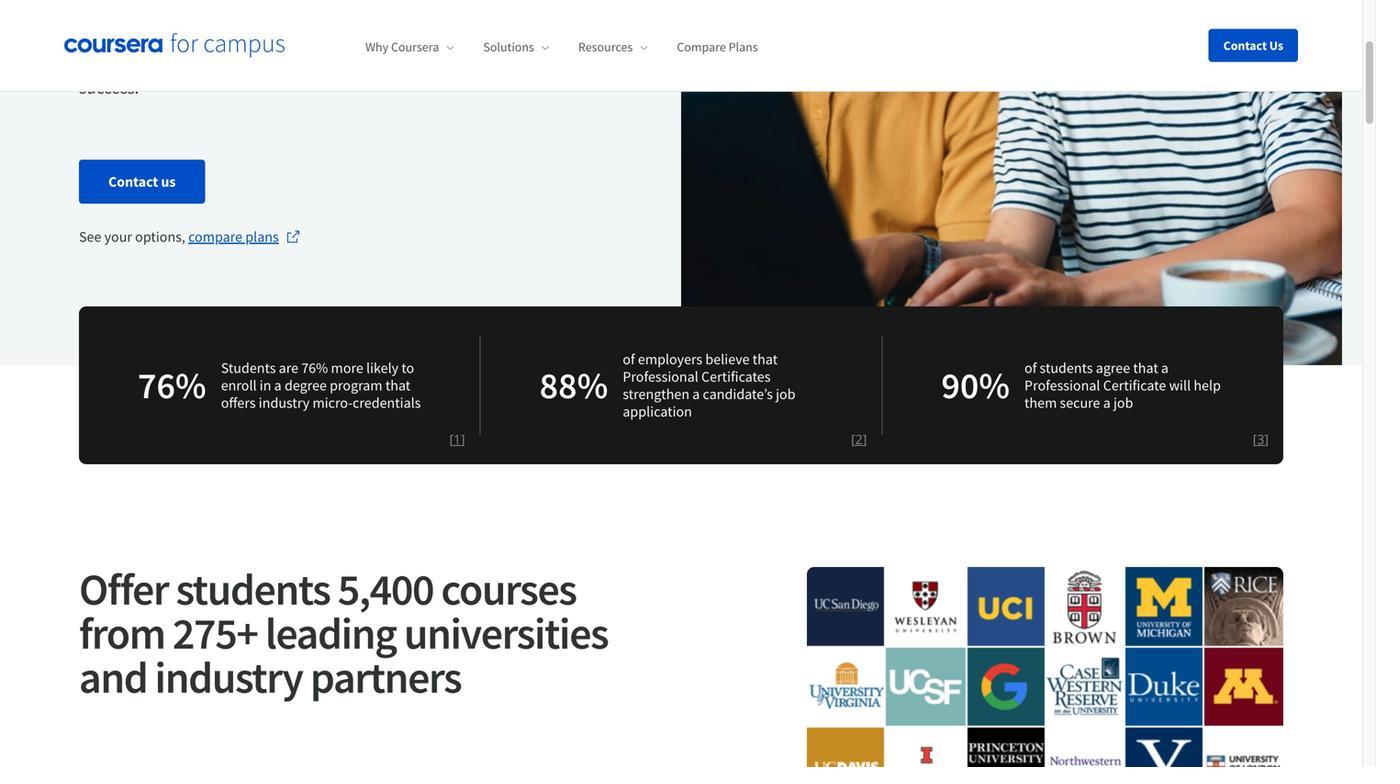 Task type: describe. For each thing, give the bounding box(es) containing it.
equip
[[79, 48, 122, 71]]

of for 88%
[[623, 350, 635, 369]]

contact us link
[[79, 160, 205, 204]]

employers
[[638, 350, 703, 369]]

believe
[[706, 350, 750, 369]]

compare plans
[[677, 39, 758, 55]]

contact for contact us
[[1224, 37, 1268, 54]]

a left will
[[1162, 359, 1169, 377]]

why coursera
[[366, 39, 439, 55]]

from
[[79, 606, 165, 661]]

of for 90%
[[1025, 359, 1037, 377]]

see
[[79, 228, 101, 246]]

professional inside of students agree that a professional certificate will help them secure a job
[[1025, 377, 1101, 395]]

88%
[[540, 362, 608, 409]]

program
[[330, 377, 383, 395]]

prepare
[[451, 48, 509, 71]]

your
[[104, 228, 132, 246]]

solutions
[[483, 39, 534, 55]]

[ for 76%
[[450, 431, 454, 448]]

a right secure
[[1104, 394, 1111, 412]]

will
[[1170, 377, 1191, 395]]

90%
[[942, 362, 1010, 409]]

demand
[[315, 48, 377, 71]]

students for offer
[[176, 562, 330, 617]]

agree
[[1096, 359, 1131, 377]]

a inside students are 76% more likely to enroll in a degree program that offers industry micro-credentials
[[274, 377, 282, 395]]

[ for 88%
[[852, 431, 856, 448]]

them inside of students agree that a professional certificate will help them secure a job
[[1025, 394, 1057, 412]]

for
[[554, 48, 575, 71]]

professional inside of employers believe that professional certificates strengthen a candidate's job application
[[623, 368, 699, 386]]

[ 2 ]
[[852, 431, 867, 448]]

solutions link
[[483, 39, 549, 55]]

compare plans link
[[188, 226, 301, 248]]

contact us button
[[1209, 29, 1299, 62]]

plans
[[245, 228, 279, 246]]

thirty logos from well known universities image
[[807, 568, 1284, 768]]

success.
[[79, 76, 139, 99]]

leading
[[265, 606, 397, 661]]

certificates
[[702, 368, 771, 386]]

equip students with the most in-demand skills and prepare them for job success.
[[79, 48, 602, 99]]

with
[[192, 48, 224, 71]]

students for of
[[1040, 359, 1094, 377]]

compare plans link
[[677, 39, 758, 55]]

in
[[260, 377, 271, 395]]

coursera
[[391, 39, 439, 55]]

them inside equip students with the most in-demand skills and prepare them for job success.
[[512, 48, 551, 71]]

micro-
[[313, 394, 353, 412]]

of employers believe that professional certificates strengthen a candidate's job application
[[623, 350, 796, 421]]

credentials
[[353, 394, 421, 412]]

to
[[402, 359, 414, 377]]

universities
[[404, 606, 608, 661]]

us
[[161, 173, 176, 191]]

partners
[[310, 650, 461, 705]]

job for equip students with the most in-demand skills and prepare them for job success.
[[578, 48, 602, 71]]

courses
[[441, 562, 577, 617]]

enroll
[[221, 377, 257, 395]]

options,
[[135, 228, 185, 246]]

plans
[[729, 39, 758, 55]]

skills
[[380, 48, 416, 71]]



Task type: locate. For each thing, give the bounding box(es) containing it.
[
[[450, 431, 454, 448], [852, 431, 856, 448], [1253, 431, 1258, 448]]

that
[[753, 350, 778, 369], [1134, 359, 1159, 377], [386, 377, 411, 395]]

0 horizontal spatial them
[[512, 48, 551, 71]]

1 horizontal spatial [
[[852, 431, 856, 448]]

see your options,
[[79, 228, 188, 246]]

1 horizontal spatial that
[[753, 350, 778, 369]]

0 vertical spatial industry
[[259, 394, 310, 412]]

1 horizontal spatial job
[[776, 385, 796, 404]]

compare
[[188, 228, 243, 246]]

job inside of students agree that a professional certificate will help them secure a job
[[1114, 394, 1134, 412]]

3 ] from the left
[[1265, 431, 1269, 448]]

1 horizontal spatial contact
[[1224, 37, 1268, 54]]

degree
[[285, 377, 327, 395]]

1 horizontal spatial of
[[1025, 359, 1037, 377]]

2 horizontal spatial ]
[[1265, 431, 1269, 448]]

2
[[856, 431, 863, 448]]

of right 90%
[[1025, 359, 1037, 377]]

76% right the are
[[302, 359, 328, 377]]

professional
[[623, 368, 699, 386], [1025, 377, 1101, 395]]

students
[[125, 48, 189, 71], [1040, 359, 1094, 377], [176, 562, 330, 617]]

0 horizontal spatial ]
[[461, 431, 465, 448]]

contact inside "link"
[[108, 173, 158, 191]]

1 horizontal spatial ]
[[863, 431, 867, 448]]

[ 1 ]
[[450, 431, 465, 448]]

professional up application
[[623, 368, 699, 386]]

1 vertical spatial them
[[1025, 394, 1057, 412]]

certificate
[[1104, 377, 1167, 395]]

that inside of employers believe that professional certificates strengthen a candidate's job application
[[753, 350, 778, 369]]

2 horizontal spatial job
[[1114, 394, 1134, 412]]

76%
[[302, 359, 328, 377], [138, 362, 206, 409]]

that right believe
[[753, 350, 778, 369]]

0 horizontal spatial [
[[450, 431, 454, 448]]

us
[[1270, 37, 1284, 54]]

coursera for campus image
[[64, 33, 285, 58]]

of
[[623, 350, 635, 369], [1025, 359, 1037, 377]]

job inside equip students with the most in-demand skills and prepare them for job success.
[[578, 48, 602, 71]]

3
[[1258, 431, 1265, 448]]

help
[[1194, 377, 1222, 395]]

1 vertical spatial students
[[1040, 359, 1094, 377]]

0 horizontal spatial that
[[386, 377, 411, 395]]

1 horizontal spatial 76%
[[302, 359, 328, 377]]

76% inside students are 76% more likely to enroll in a degree program that offers industry micro-credentials
[[302, 359, 328, 377]]

students are 76% more likely to enroll in a degree program that offers industry micro-credentials
[[221, 359, 421, 412]]

of left "employers"
[[623, 350, 635, 369]]

that right agree
[[1134, 359, 1159, 377]]

]
[[461, 431, 465, 448], [863, 431, 867, 448], [1265, 431, 1269, 448]]

offers
[[221, 394, 256, 412]]

students inside equip students with the most in-demand skills and prepare them for job success.
[[125, 48, 189, 71]]

in-
[[296, 48, 315, 71]]

0 vertical spatial students
[[125, 48, 189, 71]]

job right candidate's
[[776, 385, 796, 404]]

resources link
[[579, 39, 648, 55]]

2 horizontal spatial that
[[1134, 359, 1159, 377]]

likely
[[366, 359, 399, 377]]

are
[[279, 359, 299, 377]]

1
[[454, 431, 461, 448]]

compare plans
[[188, 228, 279, 246]]

a
[[1162, 359, 1169, 377], [274, 377, 282, 395], [693, 385, 700, 404], [1104, 394, 1111, 412]]

0 vertical spatial contact
[[1224, 37, 1268, 54]]

more
[[331, 359, 364, 377]]

that inside of students agree that a professional certificate will help them secure a job
[[1134, 359, 1159, 377]]

and for industry
[[79, 650, 147, 705]]

1 vertical spatial industry
[[155, 650, 303, 705]]

0 vertical spatial and
[[419, 48, 448, 71]]

2 ] from the left
[[863, 431, 867, 448]]

] for 90%
[[1265, 431, 1269, 448]]

1 vertical spatial and
[[79, 650, 147, 705]]

of students agree that a professional certificate will help them secure a job
[[1025, 359, 1222, 412]]

and inside equip students with the most in-demand skills and prepare them for job success.
[[419, 48, 448, 71]]

application
[[623, 403, 692, 421]]

and for prepare
[[419, 48, 448, 71]]

industry inside offer students 5,400 courses from 275+ leading universities and industry partners
[[155, 650, 303, 705]]

offer
[[79, 562, 168, 617]]

0 vertical spatial them
[[512, 48, 551, 71]]

2 horizontal spatial [
[[1253, 431, 1258, 448]]

job down agree
[[1114, 394, 1134, 412]]

industry
[[259, 394, 310, 412], [155, 650, 303, 705]]

that for 88%
[[753, 350, 778, 369]]

students for equip
[[125, 48, 189, 71]]

compare
[[677, 39, 726, 55]]

contact
[[1224, 37, 1268, 54], [108, 173, 158, 191]]

0 horizontal spatial of
[[623, 350, 635, 369]]

] for 88%
[[863, 431, 867, 448]]

1 horizontal spatial them
[[1025, 394, 1057, 412]]

resources
[[579, 39, 633, 55]]

a inside of employers believe that professional certificates strengthen a candidate's job application
[[693, 385, 700, 404]]

2 vertical spatial students
[[176, 562, 330, 617]]

1 vertical spatial contact
[[108, 173, 158, 191]]

and
[[419, 48, 448, 71], [79, 650, 147, 705]]

and inside offer students 5,400 courses from 275+ leading universities and industry partners
[[79, 650, 147, 705]]

the
[[228, 48, 252, 71]]

0 horizontal spatial and
[[79, 650, 147, 705]]

them
[[512, 48, 551, 71], [1025, 394, 1057, 412]]

a right in
[[274, 377, 282, 395]]

0 horizontal spatial professional
[[623, 368, 699, 386]]

why coursera link
[[366, 39, 454, 55]]

[ for 90%
[[1253, 431, 1258, 448]]

2 [ from the left
[[852, 431, 856, 448]]

1 horizontal spatial and
[[419, 48, 448, 71]]

contact us
[[108, 173, 176, 191]]

why
[[366, 39, 389, 55]]

candidate's
[[703, 385, 773, 404]]

contact us
[[1224, 37, 1284, 54]]

of inside of employers believe that professional certificates strengthen a candidate's job application
[[623, 350, 635, 369]]

0 horizontal spatial job
[[578, 48, 602, 71]]

strengthen
[[623, 385, 690, 404]]

[ 3 ]
[[1253, 431, 1269, 448]]

professional left 'certificate'
[[1025, 377, 1101, 395]]

of inside of students agree that a professional certificate will help them secure a job
[[1025, 359, 1037, 377]]

students inside offer students 5,400 courses from 275+ leading universities and industry partners
[[176, 562, 330, 617]]

that right program
[[386, 377, 411, 395]]

job
[[578, 48, 602, 71], [776, 385, 796, 404], [1114, 394, 1134, 412]]

0 horizontal spatial 76%
[[138, 362, 206, 409]]

and down offer
[[79, 650, 147, 705]]

most
[[255, 48, 292, 71]]

1 [ from the left
[[450, 431, 454, 448]]

job inside of employers believe that professional certificates strengthen a candidate's job application
[[776, 385, 796, 404]]

job for of students agree that a professional certificate will help them secure a job
[[1114, 394, 1134, 412]]

and right "skills" on the top left of the page
[[419, 48, 448, 71]]

1 ] from the left
[[461, 431, 465, 448]]

secure
[[1060, 394, 1101, 412]]

275+
[[173, 606, 258, 661]]

job right "for"
[[578, 48, 602, 71]]

offer students 5,400 courses from 275+ leading universities and industry partners
[[79, 562, 608, 705]]

students
[[221, 359, 276, 377]]

0 horizontal spatial contact
[[108, 173, 158, 191]]

5,400
[[338, 562, 434, 617]]

] for 76%
[[461, 431, 465, 448]]

them left secure
[[1025, 394, 1057, 412]]

that for 90%
[[1134, 359, 1159, 377]]

students inside of students agree that a professional certificate will help them secure a job
[[1040, 359, 1094, 377]]

1 horizontal spatial professional
[[1025, 377, 1101, 395]]

contact for contact us
[[108, 173, 158, 191]]

76% left "enroll"
[[138, 362, 206, 409]]

them left "for"
[[512, 48, 551, 71]]

3 [ from the left
[[1253, 431, 1258, 448]]

a right the strengthen
[[693, 385, 700, 404]]

contact inside button
[[1224, 37, 1268, 54]]

industry inside students are 76% more likely to enroll in a degree program that offers industry micro-credentials
[[259, 394, 310, 412]]

that inside students are 76% more likely to enroll in a degree program that offers industry micro-credentials
[[386, 377, 411, 395]]



Task type: vqa. For each thing, say whether or not it's contained in the screenshot.
first Business from the bottom of the page
no



